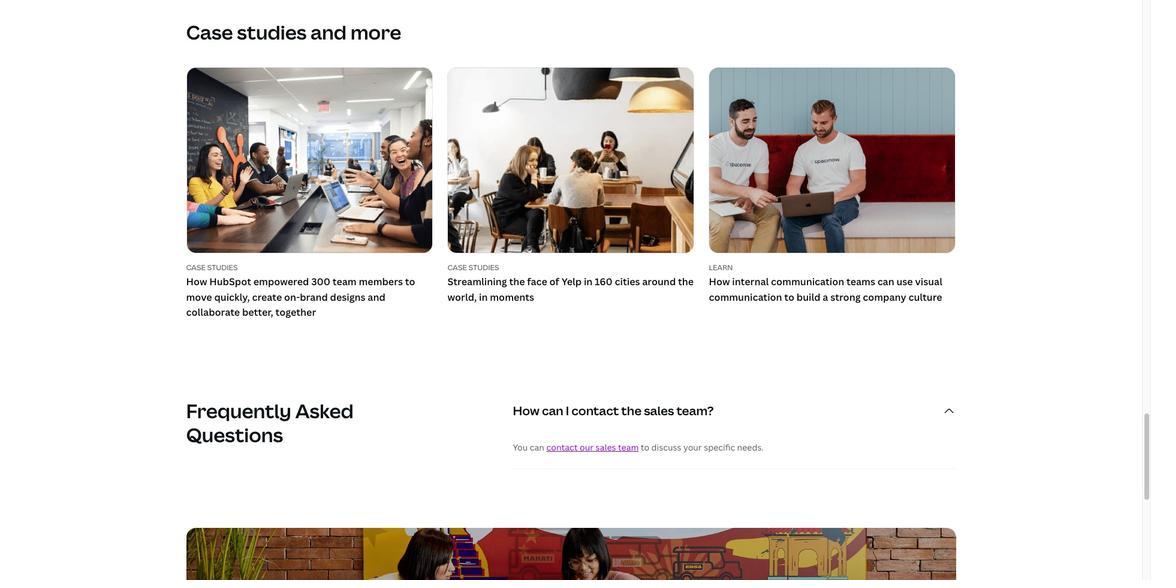 Task type: vqa. For each thing, say whether or not it's contained in the screenshot.
left as
no



Task type: describe. For each thing, give the bounding box(es) containing it.
how can i contact the sales team?
[[513, 403, 714, 419]]

team?
[[677, 403, 714, 419]]

how inside learn how internal communication teams can use visual communication to build a strong company culture
[[709, 276, 730, 289]]

0 vertical spatial in
[[584, 276, 593, 289]]

and inside case studies how hubspot empowered 300 team members to move quickly, create on-brand designs and collaborate better, together
[[368, 291, 386, 304]]

frequently
[[186, 398, 291, 424]]

case studies streamlining the face of yelp in 160 cities around the world, in moments
[[448, 263, 694, 304]]

around
[[643, 276, 676, 289]]

studies
[[237, 19, 307, 45]]

0 vertical spatial and
[[311, 19, 347, 45]]

1 vertical spatial sales
[[596, 442, 616, 454]]

can for how can i contact the sales team?
[[542, 403, 564, 419]]

visual
[[916, 276, 943, 289]]

discuss
[[652, 442, 682, 454]]

brand
[[300, 291, 328, 304]]

how inside case studies how hubspot empowered 300 team members to move quickly, create on-brand designs and collaborate better, together
[[186, 276, 207, 289]]

of
[[550, 276, 560, 289]]

hubspot
[[210, 276, 251, 289]]

culture
[[909, 291, 943, 304]]

a
[[823, 291, 829, 304]]

our
[[580, 442, 594, 454]]

use
[[897, 276, 914, 289]]

strong
[[831, 291, 861, 304]]

questions
[[186, 422, 283, 448]]

specific
[[704, 442, 736, 454]]

asked
[[295, 398, 354, 424]]

the inside dropdown button
[[622, 403, 642, 419]]

to inside case studies how hubspot empowered 300 team members to move quickly, create on-brand designs and collaborate better, together
[[405, 276, 415, 289]]

contact inside dropdown button
[[572, 403, 619, 419]]

case studies how hubspot empowered 300 team members to move quickly, create on-brand designs and collaborate better, together
[[186, 263, 415, 319]]

collaborate
[[186, 306, 240, 319]]

1 vertical spatial communication
[[709, 291, 783, 304]]

sales inside dropdown button
[[644, 403, 675, 419]]

better,
[[242, 306, 273, 319]]

internal
[[733, 276, 769, 289]]

move
[[186, 291, 212, 304]]

needs.
[[738, 442, 764, 454]]

together
[[276, 306, 316, 319]]

contact our sales team link
[[547, 442, 639, 454]]



Task type: locate. For each thing, give the bounding box(es) containing it.
0 horizontal spatial in
[[479, 291, 488, 304]]

1 horizontal spatial to
[[641, 442, 650, 454]]

0 vertical spatial to
[[405, 276, 415, 289]]

2 horizontal spatial to
[[785, 291, 795, 304]]

how up you
[[513, 403, 540, 419]]

team left discuss
[[618, 442, 639, 454]]

0 horizontal spatial sales
[[596, 442, 616, 454]]

can for you can contact our sales team to discuss your specific needs.
[[530, 442, 545, 454]]

0 horizontal spatial to
[[405, 276, 415, 289]]

how can i contact the sales team? button
[[513, 390, 957, 433]]

case
[[186, 19, 233, 45], [186, 263, 206, 273], [448, 263, 467, 273]]

studies
[[207, 263, 238, 273], [469, 263, 499, 273]]

create
[[252, 291, 282, 304]]

on-
[[284, 291, 300, 304]]

studies up streamlining
[[469, 263, 499, 273]]

case inside case studies streamlining the face of yelp in 160 cities around the world, in moments
[[448, 263, 467, 273]]

0 horizontal spatial the
[[510, 276, 525, 289]]

sales
[[644, 403, 675, 419], [596, 442, 616, 454]]

and left more
[[311, 19, 347, 45]]

1 horizontal spatial the
[[622, 403, 642, 419]]

yelp
[[562, 276, 582, 289]]

to inside learn how internal communication teams can use visual communication to build a strong company culture
[[785, 291, 795, 304]]

2 horizontal spatial the
[[679, 276, 694, 289]]

1 horizontal spatial and
[[368, 291, 386, 304]]

can left i
[[542, 403, 564, 419]]

company
[[863, 291, 907, 304]]

studies inside case studies streamlining the face of yelp in 160 cities around the world, in moments
[[469, 263, 499, 273]]

0 vertical spatial contact
[[572, 403, 619, 419]]

0 vertical spatial communication
[[772, 276, 845, 289]]

2 horizontal spatial how
[[709, 276, 730, 289]]

the up you can contact our sales team to discuss your specific needs.
[[622, 403, 642, 419]]

moments
[[490, 291, 535, 304]]

frequently asked questions
[[186, 398, 354, 448]]

1 horizontal spatial studies
[[469, 263, 499, 273]]

can up company
[[878, 276, 895, 289]]

your
[[684, 442, 702, 454]]

1 vertical spatial team
[[618, 442, 639, 454]]

sales right our
[[596, 442, 616, 454]]

can inside learn how internal communication teams can use visual communication to build a strong company culture
[[878, 276, 895, 289]]

to left build on the right
[[785, 291, 795, 304]]

learn
[[709, 263, 733, 273]]

team up designs
[[333, 276, 357, 289]]

contact
[[572, 403, 619, 419], [547, 442, 578, 454]]

world,
[[448, 291, 477, 304]]

1 horizontal spatial how
[[513, 403, 540, 419]]

the right around
[[679, 276, 694, 289]]

quickly,
[[214, 291, 250, 304]]

0 horizontal spatial how
[[186, 276, 207, 289]]

in
[[584, 276, 593, 289], [479, 291, 488, 304]]

how
[[186, 276, 207, 289], [709, 276, 730, 289], [513, 403, 540, 419]]

more
[[351, 19, 401, 45]]

you
[[513, 442, 528, 454]]

1 horizontal spatial in
[[584, 276, 593, 289]]

1 vertical spatial contact
[[547, 442, 578, 454]]

1 vertical spatial in
[[479, 291, 488, 304]]

studies for how
[[207, 263, 238, 273]]

can right you
[[530, 442, 545, 454]]

contact right i
[[572, 403, 619, 419]]

0 horizontal spatial and
[[311, 19, 347, 45]]

communication
[[772, 276, 845, 289], [709, 291, 783, 304]]

2 vertical spatial to
[[641, 442, 650, 454]]

1 studies from the left
[[207, 263, 238, 273]]

how inside dropdown button
[[513, 403, 540, 419]]

the
[[510, 276, 525, 289], [679, 276, 694, 289], [622, 403, 642, 419]]

case for case studies how hubspot empowered 300 team members to move quickly, create on-brand designs and collaborate better, together
[[186, 263, 206, 273]]

communication down internal
[[709, 291, 783, 304]]

in left 160
[[584, 276, 593, 289]]

1 vertical spatial can
[[542, 403, 564, 419]]

1 vertical spatial to
[[785, 291, 795, 304]]

2 studies from the left
[[469, 263, 499, 273]]

0 horizontal spatial team
[[333, 276, 357, 289]]

1 vertical spatial and
[[368, 291, 386, 304]]

in down streamlining
[[479, 291, 488, 304]]

team inside case studies how hubspot empowered 300 team members to move quickly, create on-brand designs and collaborate better, together
[[333, 276, 357, 289]]

2 vertical spatial can
[[530, 442, 545, 454]]

0 vertical spatial sales
[[644, 403, 675, 419]]

and down the members
[[368, 291, 386, 304]]

to right the members
[[405, 276, 415, 289]]

to left discuss
[[641, 442, 650, 454]]

0 horizontal spatial studies
[[207, 263, 238, 273]]

i
[[566, 403, 570, 419]]

designs
[[330, 291, 366, 304]]

0 vertical spatial team
[[333, 276, 357, 289]]

to
[[405, 276, 415, 289], [785, 291, 795, 304], [641, 442, 650, 454]]

learn how internal communication teams can use visual communication to build a strong company culture
[[709, 263, 943, 304]]

studies inside case studies how hubspot empowered 300 team members to move quickly, create on-brand designs and collaborate better, together
[[207, 263, 238, 273]]

can inside dropdown button
[[542, 403, 564, 419]]

0 vertical spatial can
[[878, 276, 895, 289]]

members
[[359, 276, 403, 289]]

1 horizontal spatial sales
[[644, 403, 675, 419]]

studies for streamlining
[[469, 263, 499, 273]]

face
[[528, 276, 548, 289]]

case for case studies streamlining the face of yelp in 160 cities around the world, in moments
[[448, 263, 467, 273]]

sales left team?
[[644, 403, 675, 419]]

160
[[595, 276, 613, 289]]

empowered
[[254, 276, 309, 289]]

case for case studies and more
[[186, 19, 233, 45]]

streamlining
[[448, 276, 507, 289]]

you can contact our sales team to discuss your specific needs.
[[513, 442, 764, 454]]

the up moments
[[510, 276, 525, 289]]

and
[[311, 19, 347, 45], [368, 291, 386, 304]]

build
[[797, 291, 821, 304]]

contact left our
[[547, 442, 578, 454]]

communication up build on the right
[[772, 276, 845, 289]]

how down learn
[[709, 276, 730, 289]]

case inside case studies how hubspot empowered 300 team members to move quickly, create on-brand designs and collaborate better, together
[[186, 263, 206, 273]]

team
[[333, 276, 357, 289], [618, 442, 639, 454]]

how up move
[[186, 276, 207, 289]]

1 horizontal spatial team
[[618, 442, 639, 454]]

cities
[[615, 276, 640, 289]]

teams
[[847, 276, 876, 289]]

case studies and more
[[186, 19, 401, 45]]

studies up hubspot
[[207, 263, 238, 273]]

can
[[878, 276, 895, 289], [542, 403, 564, 419], [530, 442, 545, 454]]

300
[[311, 276, 331, 289]]



